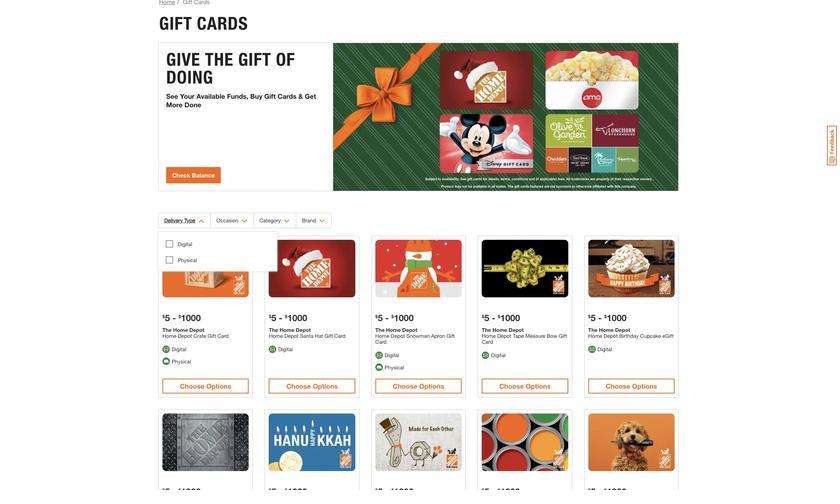 Task type: locate. For each thing, give the bounding box(es) containing it.
digital for the home depot home depot santa hat gift card
[[278, 347, 293, 353]]

delivery type link
[[159, 213, 210, 228]]

3 choose from the left
[[393, 383, 418, 391]]

open arrow image for occasion
[[242, 220, 247, 223]]

0 horizontal spatial physical
[[172, 359, 191, 365]]

4 options from the left
[[526, 383, 551, 391]]

- up the home depot home depot crate gift card
[[172, 313, 176, 324]]

choose for santa
[[286, 383, 311, 391]]

0 horizontal spatial cards
[[197, 13, 248, 34]]

choose options button
[[163, 379, 249, 394], [269, 379, 355, 394], [376, 379, 462, 394], [482, 379, 568, 394], [589, 379, 675, 394]]

home depot snowman apron gift card image
[[376, 240, 462, 298]]

home depot birthday cupcake egift image
[[589, 240, 675, 298]]

santa
[[300, 333, 314, 340]]

the inside the home depot home depot santa hat gift card
[[269, 327, 278, 334]]

category link
[[254, 213, 296, 228]]

4 choose options from the left
[[499, 383, 551, 391]]

0 horizontal spatial open arrow image
[[199, 220, 204, 223]]

4 the from the left
[[482, 327, 491, 334]]

open arrow image for category
[[284, 220, 290, 223]]

3 $ from the left
[[269, 314, 271, 320]]

the
[[163, 327, 172, 334], [269, 327, 278, 334], [376, 327, 385, 334], [482, 327, 491, 334], [589, 327, 598, 334]]

1000 up tape
[[501, 313, 520, 324]]

bow
[[547, 333, 558, 340]]

3 - from the left
[[385, 313, 389, 324]]

more
[[166, 101, 183, 109]]

5 $ from the left
[[376, 314, 378, 320]]

1000
[[181, 313, 201, 324], [288, 313, 307, 324], [394, 313, 414, 324], [501, 313, 520, 324], [607, 313, 627, 324]]

see
[[166, 92, 178, 100]]

5 choose options from the left
[[606, 383, 657, 391]]

digital down the home depot home depot tape measure bow gift card
[[491, 353, 506, 359]]

see your available funds, buy gift cards & get more done
[[166, 92, 316, 109]]

card inside the home depot home depot santa hat gift card
[[334, 333, 346, 340]]

3 5 from the left
[[378, 313, 383, 324]]

the inside the home depot home depot tape measure bow gift card
[[482, 327, 491, 334]]

gift right buy
[[264, 92, 276, 100]]

digital down the home depot home depot santa hat gift card
[[278, 347, 293, 353]]

2 $ 5 - $ 1000 from the left
[[269, 313, 307, 324]]

4 $ 5 - $ 1000 from the left
[[482, 313, 520, 324]]

$ 5 - $ 1000 up the home depot home depot crate gift card
[[163, 313, 201, 324]]

5 choose options button from the left
[[589, 379, 675, 394]]

choose options
[[180, 383, 231, 391], [286, 383, 338, 391], [393, 383, 444, 391], [499, 383, 551, 391], [606, 383, 657, 391]]

9 $ from the left
[[589, 314, 591, 320]]

check
[[172, 172, 190, 179]]

3 choose options button from the left
[[376, 379, 462, 394]]

3 1000 from the left
[[394, 313, 414, 324]]

1 the from the left
[[163, 327, 172, 334]]

open arrow image right category
[[284, 220, 290, 223]]

2 options from the left
[[313, 383, 338, 391]]

type
[[184, 218, 195, 224]]

measure
[[526, 333, 546, 340]]

brand link
[[297, 213, 331, 228]]

2 choose options button from the left
[[269, 379, 355, 394]]

home
[[173, 327, 188, 334], [280, 327, 294, 334], [386, 327, 401, 334], [493, 327, 507, 334], [599, 327, 614, 334], [163, 333, 176, 340], [269, 333, 283, 340], [376, 333, 389, 340], [482, 333, 496, 340], [589, 333, 602, 340]]

2 open arrow image from the left
[[242, 220, 247, 223]]

- up the home depot home depot tape measure bow gift card
[[492, 313, 496, 324]]

$ 5 - $ 1000 for birthday
[[589, 313, 627, 324]]

gift right bow
[[559, 333, 567, 340]]

card up physical icon
[[376, 339, 387, 346]]

doing
[[166, 67, 213, 88]]

card left tape
[[482, 339, 493, 346]]

gift up give
[[159, 13, 192, 34]]

3 open arrow image from the left
[[284, 220, 290, 223]]

4 choose from the left
[[499, 383, 524, 391]]

digital image for home depot snowman apron gift card
[[376, 352, 383, 359]]

1 horizontal spatial digital image
[[589, 346, 596, 353]]

card right hat
[[334, 333, 346, 340]]

5 $ 5 - $ 1000 from the left
[[589, 313, 627, 324]]

0 vertical spatial cards
[[197, 13, 248, 34]]

2 horizontal spatial open arrow image
[[284, 220, 290, 223]]

open arrow image
[[320, 220, 325, 223]]

5 5 from the left
[[591, 313, 596, 324]]

gift right hat
[[325, 333, 333, 340]]

the home depot home depot crate gift card
[[163, 327, 229, 340]]

choose for birthday
[[606, 383, 631, 391]]

5 for the home depot home depot snowman apron gift card
[[378, 313, 383, 324]]

digital for the home depot home depot tape measure bow gift card
[[491, 353, 506, 359]]

hat
[[315, 333, 323, 340]]

1 vertical spatial cards
[[278, 92, 297, 100]]

2 the from the left
[[269, 327, 278, 334]]

1000 for tape
[[501, 313, 520, 324]]

1 horizontal spatial open arrow image
[[242, 220, 247, 223]]

2 choose options from the left
[[286, 383, 338, 391]]

check balance
[[172, 172, 215, 179]]

choose options button for santa
[[269, 379, 355, 394]]

the for home depot birthday cupcake egift
[[589, 327, 598, 334]]

- up the home depot home depot santa hat gift card
[[279, 313, 283, 324]]

$ 5 - $ 1000 up the home depot home depot santa hat gift card
[[269, 313, 307, 324]]

digital down the home depot home depot snowman apron gift card
[[385, 353, 399, 359]]

card right crate
[[217, 333, 229, 340]]

3 the from the left
[[376, 327, 385, 334]]

5 options from the left
[[632, 383, 657, 391]]

home depot made for each other sketch gift card image
[[376, 414, 462, 472]]

5 - from the left
[[598, 313, 602, 324]]

4 choose options button from the left
[[482, 379, 568, 394]]

$ 5 - $ 1000 for crate
[[163, 313, 201, 324]]

4 1000 from the left
[[501, 313, 520, 324]]

2 1000 from the left
[[288, 313, 307, 324]]

2 5 from the left
[[271, 313, 276, 324]]

3 choose options from the left
[[393, 383, 444, 391]]

1000 for snowman
[[394, 313, 414, 324]]

0 horizontal spatial digital image
[[482, 352, 489, 359]]

1000 up the home depot home depot snowman apron gift card
[[394, 313, 414, 324]]

digital
[[172, 347, 186, 353], [278, 347, 293, 353], [598, 347, 612, 353], [385, 353, 399, 359], [491, 353, 506, 359]]

open arrow image right "type" on the left top of page
[[199, 220, 204, 223]]

open arrow image inside category link
[[284, 220, 290, 223]]

card inside the home depot home depot crate gift card
[[217, 333, 229, 340]]

physical for snowman
[[385, 365, 404, 371]]

the home depot home depot birthday cupcake egift
[[589, 327, 674, 340]]

1000 for crate
[[181, 313, 201, 324]]

$ 5 - $ 1000 up the home depot home depot snowman apron gift card
[[376, 313, 414, 324]]

gift left of
[[238, 49, 271, 70]]

2 $ from the left
[[179, 314, 181, 320]]

1 horizontal spatial cards
[[278, 92, 297, 100]]

gift inside the home depot home depot crate gift card
[[208, 333, 216, 340]]

gift
[[159, 13, 192, 34], [238, 49, 271, 70], [264, 92, 276, 100], [208, 333, 216, 340], [325, 333, 333, 340], [447, 333, 455, 340], [559, 333, 567, 340]]

give
[[166, 49, 200, 70]]

digital image for home depot birthday cupcake egift
[[589, 346, 596, 353]]

tape
[[513, 333, 524, 340]]

digital down the home depot home depot birthday cupcake egift
[[598, 347, 612, 353]]

$ 5 - $ 1000 up the home depot home depot birthday cupcake egift
[[589, 313, 627, 324]]

1 $ from the left
[[163, 314, 165, 320]]

options for hat
[[313, 383, 338, 391]]

give the gift of doing
[[166, 49, 295, 88]]

3 options from the left
[[419, 383, 444, 391]]

cards left the &
[[278, 92, 297, 100]]

$ 5 - $ 1000
[[163, 313, 201, 324], [269, 313, 307, 324], [376, 313, 414, 324], [482, 313, 520, 324], [589, 313, 627, 324]]

gift right apron
[[447, 333, 455, 340]]

cards
[[197, 13, 248, 34], [278, 92, 297, 100]]

-
[[172, 313, 176, 324], [279, 313, 283, 324], [385, 313, 389, 324], [492, 313, 496, 324], [598, 313, 602, 324]]

card
[[217, 333, 229, 340], [334, 333, 346, 340], [376, 339, 387, 346], [482, 339, 493, 346]]

the
[[205, 49, 234, 70]]

$ 5 - $ 1000 for santa
[[269, 313, 307, 324]]

1 1000 from the left
[[181, 313, 201, 324]]

the inside the home depot home depot crate gift card
[[163, 327, 172, 334]]

0 horizontal spatial digital image
[[163, 346, 170, 353]]

5
[[165, 313, 170, 324], [271, 313, 276, 324], [378, 313, 383, 324], [484, 313, 489, 324], [591, 313, 596, 324]]

$ 5 - $ 1000 up tape
[[482, 313, 520, 324]]

1 horizontal spatial physical
[[385, 365, 404, 371]]

1 open arrow image from the left
[[199, 220, 204, 223]]

open arrow image inside the delivery type link
[[199, 220, 204, 223]]

1000 up the home depot home depot crate gift card
[[181, 313, 201, 324]]

digital image
[[163, 346, 170, 353], [269, 346, 276, 353], [376, 352, 383, 359]]

4 5 from the left
[[484, 313, 489, 324]]

done
[[185, 101, 201, 109]]

3 $ 5 - $ 1000 from the left
[[376, 313, 414, 324]]

get
[[305, 92, 316, 100]]

choose options button for crate
[[163, 379, 249, 394]]

the inside the home depot home depot snowman apron gift card
[[376, 327, 385, 334]]

1000 up the home depot home depot birthday cupcake egift
[[607, 313, 627, 324]]

5 the from the left
[[589, 327, 598, 334]]

2 - from the left
[[279, 313, 283, 324]]

5 for the home depot home depot santa hat gift card
[[271, 313, 276, 324]]

open arrow image inside occasion link
[[242, 220, 247, 223]]

$
[[163, 314, 165, 320], [179, 314, 181, 320], [269, 314, 271, 320], [285, 314, 288, 320], [376, 314, 378, 320], [392, 314, 394, 320], [482, 314, 484, 320], [498, 314, 501, 320], [589, 314, 591, 320], [605, 314, 607, 320]]

choose for tape
[[499, 383, 524, 391]]

5 1000 from the left
[[607, 313, 627, 324]]

open arrow image
[[199, 220, 204, 223], [242, 220, 247, 223], [284, 220, 290, 223]]

- up the home depot home depot birthday cupcake egift
[[598, 313, 602, 324]]

gift cards
[[159, 13, 248, 34]]

choose
[[180, 383, 205, 391], [286, 383, 311, 391], [393, 383, 418, 391], [499, 383, 524, 391], [606, 383, 631, 391]]

2 choose from the left
[[286, 383, 311, 391]]

- up the home depot home depot snowman apron gift card
[[385, 313, 389, 324]]

physical right physical icon
[[385, 365, 404, 371]]

gift right crate
[[208, 333, 216, 340]]

of
[[276, 49, 295, 70]]

choose options button for tape
[[482, 379, 568, 394]]

cards up the
[[197, 13, 248, 34]]

1 options from the left
[[206, 383, 231, 391]]

open arrow image for delivery type
[[199, 220, 204, 223]]

- for the home depot home depot snowman apron gift card
[[385, 313, 389, 324]]

1 5 from the left
[[165, 313, 170, 324]]

1 choose from the left
[[180, 383, 205, 391]]

home depot tape measure bow gift card image
[[482, 240, 568, 298]]

&
[[298, 92, 303, 100]]

1 - from the left
[[172, 313, 176, 324]]

physical
[[172, 359, 191, 365], [385, 365, 404, 371]]

digital image
[[589, 346, 596, 353], [482, 352, 489, 359]]

options
[[206, 383, 231, 391], [313, 383, 338, 391], [419, 383, 444, 391], [526, 383, 551, 391], [632, 383, 657, 391]]

4 - from the left
[[492, 313, 496, 324]]

open arrow image right occasion
[[242, 220, 247, 223]]

physical right physical image
[[172, 359, 191, 365]]

your
[[180, 92, 195, 100]]

5 for the home depot home depot birthday cupcake egift
[[591, 313, 596, 324]]

5 choose from the left
[[606, 383, 631, 391]]

1000 up the home depot home depot santa hat gift card
[[288, 313, 307, 324]]

the inside the home depot home depot birthday cupcake egift
[[589, 327, 598, 334]]

1 choose options from the left
[[180, 383, 231, 391]]

- for the home depot home depot tape measure bow gift card
[[492, 313, 496, 324]]

1 $ 5 - $ 1000 from the left
[[163, 313, 201, 324]]

1 choose options button from the left
[[163, 379, 249, 394]]

depot
[[189, 327, 204, 334], [296, 327, 311, 334], [402, 327, 417, 334], [509, 327, 524, 334], [615, 327, 630, 334], [178, 333, 192, 340], [284, 333, 299, 340], [391, 333, 405, 340], [497, 333, 512, 340], [604, 333, 618, 340]]

2 horizontal spatial digital image
[[376, 352, 383, 359]]



Task type: describe. For each thing, give the bounding box(es) containing it.
- for the home depot home depot birthday cupcake egift
[[598, 313, 602, 324]]

physical image
[[376, 364, 383, 372]]

options for apron
[[419, 383, 444, 391]]

choose for crate
[[180, 383, 205, 391]]

occasion link
[[211, 213, 254, 228]]

digital image for home depot tape measure bow gift card
[[482, 352, 489, 359]]

the home depot home depot tape measure bow gift card
[[482, 327, 567, 346]]

birthday
[[620, 333, 639, 340]]

feedback link image
[[827, 126, 837, 166]]

card inside the home depot home depot tape measure bow gift card
[[482, 339, 493, 346]]

the for home depot snowman apron gift card
[[376, 327, 385, 334]]

choose options button for snowman
[[376, 379, 462, 394]]

choose options for crate
[[180, 383, 231, 391]]

physical image
[[163, 358, 170, 366]]

apron
[[431, 333, 445, 340]]

digital for the home depot home depot birthday cupcake egift
[[598, 347, 612, 353]]

buy
[[250, 92, 263, 100]]

$ 5 - $ 1000 for tape
[[482, 313, 520, 324]]

the home depot home depot santa hat gift card
[[269, 327, 346, 340]]

gift inside see your available funds, buy gift cards & get more done
[[264, 92, 276, 100]]

egift
[[663, 333, 674, 340]]

choose options for santa
[[286, 383, 338, 391]]

the for home depot tape measure bow gift card
[[482, 327, 491, 334]]

options for cupcake
[[632, 383, 657, 391]]

digital
[[178, 241, 192, 248]]

choose options button for birthday
[[589, 379, 675, 394]]

4 $ from the left
[[285, 314, 288, 320]]

gift inside the home depot home depot snowman apron gift card
[[447, 333, 455, 340]]

brand
[[302, 218, 316, 224]]

6 $ from the left
[[392, 314, 394, 320]]

$ 5 - $ 1000 for snowman
[[376, 313, 414, 324]]

options for gift
[[206, 383, 231, 391]]

image for give the gift of doing image
[[333, 43, 679, 191]]

gift inside the home depot home depot tape measure bow gift card
[[559, 333, 567, 340]]

home depot paint cans gift card image
[[482, 414, 568, 472]]

category
[[260, 218, 281, 224]]

8 $ from the left
[[498, 314, 501, 320]]

choose options for birthday
[[606, 383, 657, 391]]

home depot puppy screwdriver gift card image
[[589, 414, 675, 472]]

card inside the home depot home depot snowman apron gift card
[[376, 339, 387, 346]]

the for home depot santa hat gift card
[[269, 327, 278, 334]]

7 $ from the left
[[482, 314, 484, 320]]

digital image for home depot crate gift card
[[163, 346, 170, 353]]

snowman
[[407, 333, 430, 340]]

occasion
[[216, 218, 238, 224]]

home depot crate gift card image
[[163, 240, 249, 298]]

funds,
[[227, 92, 249, 100]]

home depot santa hat gift card image
[[269, 240, 355, 298]]

- for the home depot home depot santa hat gift card
[[279, 313, 283, 324]]

choose options for tape
[[499, 383, 551, 391]]

delivery
[[164, 218, 183, 224]]

delivery type
[[164, 218, 195, 224]]

choose options for snowman
[[393, 383, 444, 391]]

cards inside see your available funds, buy gift cards & get more done
[[278, 92, 297, 100]]

1000 for santa
[[288, 313, 307, 324]]

available
[[196, 92, 225, 100]]

5 for the home depot home depot tape measure bow gift card
[[484, 313, 489, 324]]

- for the home depot home depot crate gift card
[[172, 313, 176, 324]]

crate
[[194, 333, 206, 340]]

cupcake
[[640, 333, 661, 340]]

gift inside give the gift of doing
[[238, 49, 271, 70]]

check balance link
[[166, 167, 221, 184]]

the for home depot crate gift card
[[163, 327, 172, 334]]

1000 for birthday
[[607, 313, 627, 324]]

5 for the home depot home depot crate gift card
[[165, 313, 170, 324]]

physical
[[178, 257, 197, 264]]

home depot diamond plate logo gift card image
[[163, 414, 249, 472]]

10 $ from the left
[[605, 314, 607, 320]]

1 horizontal spatial digital image
[[269, 346, 276, 353]]

choose for snowman
[[393, 383, 418, 391]]

the home depot home depot snowman apron gift card
[[376, 327, 455, 346]]

digital down the home depot home depot crate gift card
[[172, 347, 186, 353]]

physical for crate
[[172, 359, 191, 365]]

options for measure
[[526, 383, 551, 391]]

gift inside the home depot home depot santa hat gift card
[[325, 333, 333, 340]]

home depot hanukkah menorah gift card image
[[269, 414, 355, 472]]

balance
[[192, 172, 215, 179]]



Task type: vqa. For each thing, say whether or not it's contained in the screenshot.
'Wall Ovens'
no



